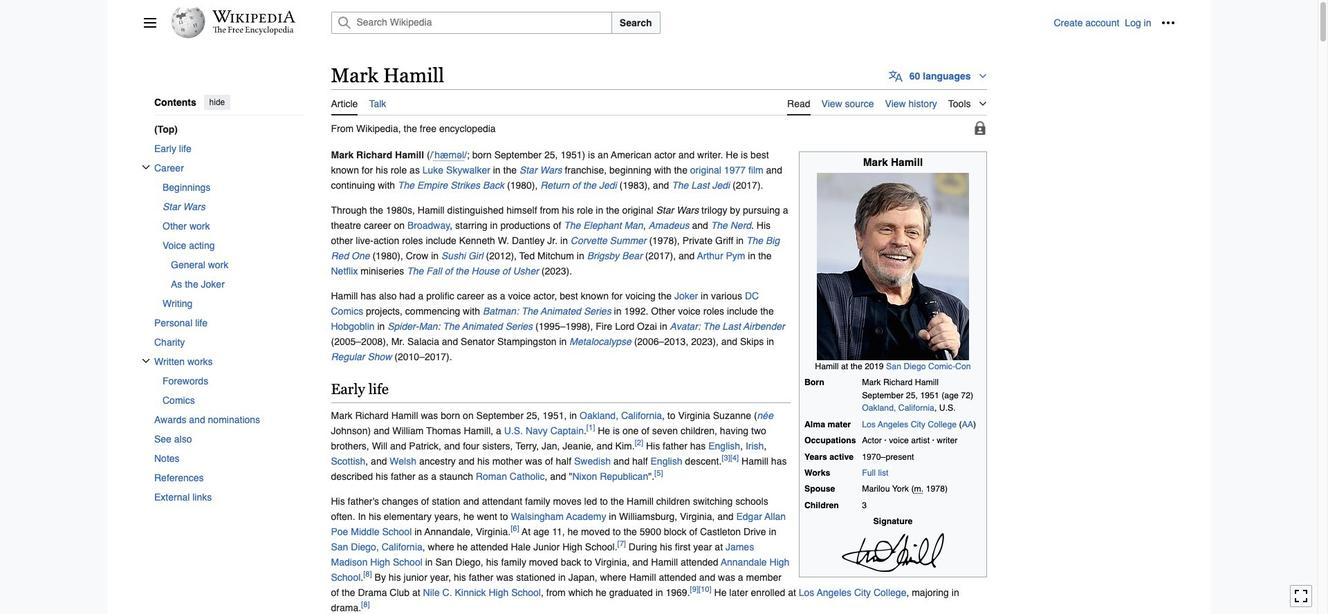 Task type: locate. For each thing, give the bounding box(es) containing it.
Search Wikipedia search field
[[331, 12, 612, 34]]

menu image
[[143, 16, 157, 30]]

None search field
[[314, 12, 1054, 34]]

the free encyclopedia image
[[213, 26, 294, 35]]

main content
[[326, 62, 1175, 614]]

x small image
[[141, 163, 150, 171]]

page semi-protected image
[[973, 121, 987, 135]]



Task type: vqa. For each thing, say whether or not it's contained in the screenshot.
PUSH
no



Task type: describe. For each thing, give the bounding box(es) containing it.
language progressive image
[[889, 69, 903, 83]]

fullscreen image
[[1295, 590, 1308, 604]]

x small image
[[141, 357, 150, 365]]

wikipedia image
[[212, 10, 295, 23]]

personal tools navigation
[[1054, 12, 1179, 34]]

log in and more options image
[[1161, 16, 1175, 30]]



